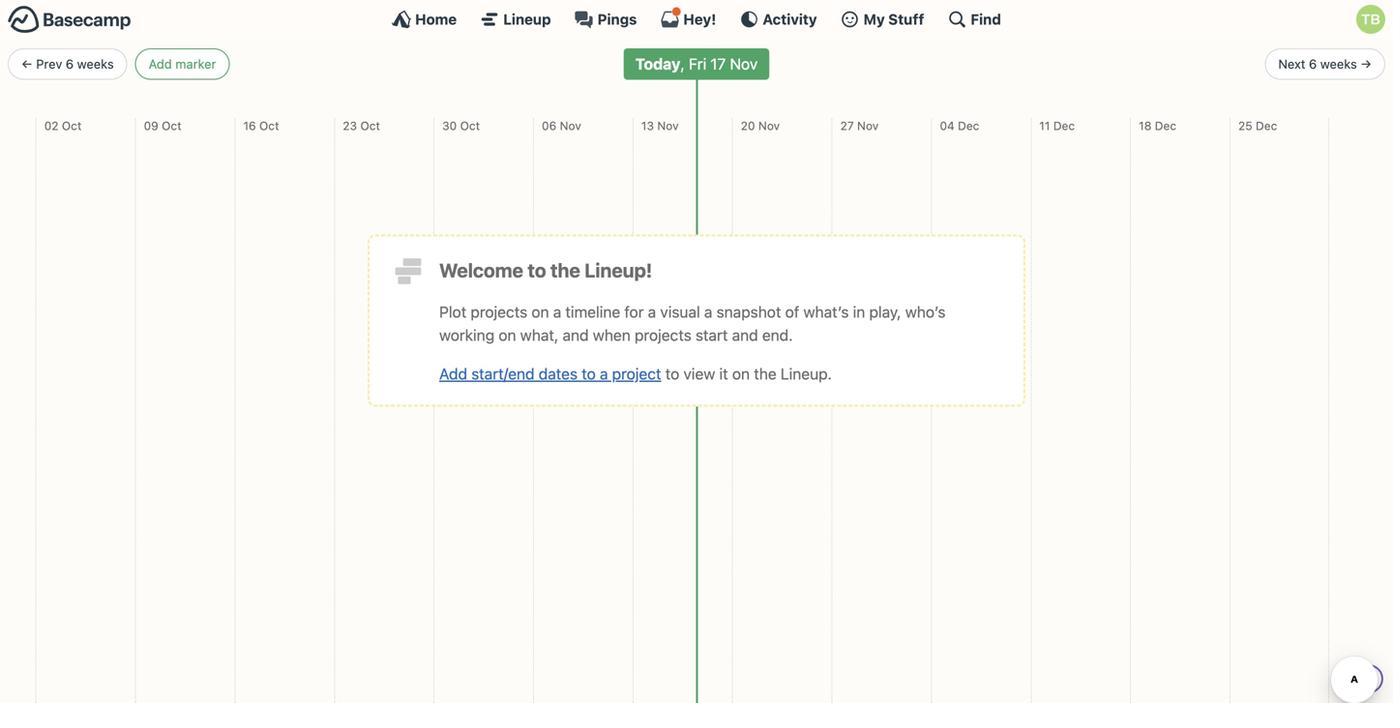 Task type: locate. For each thing, give the bounding box(es) containing it.
6 right next on the top right of the page
[[1310, 57, 1317, 71]]

and down "snapshot"
[[732, 326, 758, 345]]

activity
[[763, 11, 817, 28]]

1 horizontal spatial add
[[439, 365, 468, 383]]

←
[[21, 57, 33, 71]]

1 dec from the left
[[958, 119, 980, 133]]

it
[[720, 365, 729, 383]]

0 horizontal spatial weeks
[[77, 57, 114, 71]]

add down the working
[[439, 365, 468, 383]]

0 horizontal spatial projects
[[471, 303, 528, 321]]

a left project
[[600, 365, 608, 383]]

nov for 27 nov
[[858, 119, 879, 133]]

0 vertical spatial the
[[551, 259, 580, 282]]

1 horizontal spatial weeks
[[1321, 57, 1358, 71]]

on up "what,"
[[532, 303, 549, 321]]

oct
[[62, 119, 82, 133], [162, 119, 182, 133], [259, 119, 279, 133], [360, 119, 380, 133], [460, 119, 480, 133]]

16
[[243, 119, 256, 133]]

oct for 16 oct
[[259, 119, 279, 133]]

11
[[1040, 119, 1051, 133]]

what,
[[520, 326, 559, 345]]

20 nov
[[741, 119, 780, 133]]

2 vertical spatial on
[[733, 365, 750, 383]]

view
[[684, 365, 716, 383]]

oct right 02
[[62, 119, 82, 133]]

on right it
[[733, 365, 750, 383]]

on
[[532, 303, 549, 321], [499, 326, 516, 345], [733, 365, 750, 383]]

dec right 25
[[1256, 119, 1278, 133]]

dates
[[539, 365, 578, 383]]

4 dec from the left
[[1256, 119, 1278, 133]]

13
[[642, 119, 654, 133]]

play,
[[870, 303, 902, 321]]

1 vertical spatial the
[[754, 365, 777, 383]]

1 horizontal spatial the
[[754, 365, 777, 383]]

0 horizontal spatial 6
[[66, 57, 74, 71]]

start
[[696, 326, 728, 345]]

1 horizontal spatial and
[[732, 326, 758, 345]]

nov for 20 nov
[[759, 119, 780, 133]]

4 nov from the left
[[858, 119, 879, 133]]

0 horizontal spatial to
[[528, 259, 546, 282]]

3 oct from the left
[[259, 119, 279, 133]]

next 6 weeks →
[[1279, 57, 1372, 71]]

20
[[741, 119, 755, 133]]

to right 'welcome'
[[528, 259, 546, 282]]

0 horizontal spatial on
[[499, 326, 516, 345]]

1 vertical spatial on
[[499, 326, 516, 345]]

3 nov from the left
[[759, 119, 780, 133]]

02
[[44, 119, 59, 133]]

dec right 04
[[958, 119, 980, 133]]

0 horizontal spatial the
[[551, 259, 580, 282]]

the down the end.
[[754, 365, 777, 383]]

my
[[864, 11, 885, 28]]

projects up the working
[[471, 303, 528, 321]]

prev
[[36, 57, 62, 71]]

dec right 18
[[1155, 119, 1177, 133]]

pings button
[[574, 10, 637, 29]]

marker
[[175, 57, 216, 71]]

oct right "09"
[[162, 119, 182, 133]]

add inside "link"
[[149, 57, 172, 71]]

2 weeks from the left
[[1321, 57, 1358, 71]]

visual
[[660, 303, 700, 321]]

add marker
[[149, 57, 216, 71]]

27
[[841, 119, 854, 133]]

4 oct from the left
[[360, 119, 380, 133]]

11 dec
[[1040, 119, 1075, 133]]

1 weeks from the left
[[77, 57, 114, 71]]

dec for 25 dec
[[1256, 119, 1278, 133]]

nov right 06
[[560, 119, 582, 133]]

30
[[442, 119, 457, 133]]

2 dec from the left
[[1054, 119, 1075, 133]]

dec for 18 dec
[[1155, 119, 1177, 133]]

snapshot
[[717, 303, 782, 321]]

projects
[[471, 303, 528, 321], [635, 326, 692, 345]]

weeks
[[77, 57, 114, 71], [1321, 57, 1358, 71]]

6
[[66, 57, 74, 71], [1310, 57, 1317, 71]]

1 horizontal spatial on
[[532, 303, 549, 321]]

the up timeline
[[551, 259, 580, 282]]

1 horizontal spatial 6
[[1310, 57, 1317, 71]]

2 oct from the left
[[162, 119, 182, 133]]

plot
[[439, 303, 467, 321]]

oct right 16
[[259, 119, 279, 133]]

1 vertical spatial projects
[[635, 326, 692, 345]]

a up start
[[705, 303, 713, 321]]

when
[[593, 326, 631, 345]]

of
[[786, 303, 800, 321]]

18
[[1139, 119, 1152, 133]]

to
[[528, 259, 546, 282], [582, 365, 596, 383], [666, 365, 680, 383]]

1 nov from the left
[[560, 119, 582, 133]]

nov right the 13
[[657, 119, 679, 133]]

dec for 11 dec
[[1054, 119, 1075, 133]]

the
[[551, 259, 580, 282], [754, 365, 777, 383]]

my stuff
[[864, 11, 925, 28]]

stuff
[[889, 11, 925, 28]]

nov
[[560, 119, 582, 133], [657, 119, 679, 133], [759, 119, 780, 133], [858, 119, 879, 133]]

0 vertical spatial projects
[[471, 303, 528, 321]]

dec right "11"
[[1054, 119, 1075, 133]]

6 right prev
[[66, 57, 74, 71]]

weeks left "→"
[[1321, 57, 1358, 71]]

30 oct
[[442, 119, 480, 133]]

2 6 from the left
[[1310, 57, 1317, 71]]

what's
[[804, 303, 849, 321]]

main element
[[0, 0, 1394, 38]]

activity link
[[740, 10, 817, 29]]

0 vertical spatial add
[[149, 57, 172, 71]]

06 nov
[[542, 119, 582, 133]]

0 horizontal spatial and
[[563, 326, 589, 345]]

lineup link
[[480, 10, 551, 29]]

5 oct from the left
[[460, 119, 480, 133]]

09
[[144, 119, 159, 133]]

to left view on the bottom of page
[[666, 365, 680, 383]]

1 vertical spatial add
[[439, 365, 468, 383]]

nov right the 27
[[858, 119, 879, 133]]

add left "marker"
[[149, 57, 172, 71]]

switch accounts image
[[8, 5, 132, 35]]

0 horizontal spatial add
[[149, 57, 172, 71]]

23
[[343, 119, 357, 133]]

add marker link
[[135, 48, 230, 80]]

a
[[553, 303, 562, 321], [648, 303, 656, 321], [705, 303, 713, 321], [600, 365, 608, 383]]

25
[[1239, 119, 1253, 133]]

and
[[563, 326, 589, 345], [732, 326, 758, 345]]

plot projects on a timeline for a visual a snapshot of what's in play, who's working on what, and when projects start and end.
[[439, 303, 946, 345]]

add for add start/end dates to a project to view it on the lineup.
[[439, 365, 468, 383]]

1 oct from the left
[[62, 119, 82, 133]]

projects down visual
[[635, 326, 692, 345]]

hey! button
[[660, 7, 717, 29]]

lineup
[[503, 11, 551, 28]]

on left "what,"
[[499, 326, 516, 345]]

find
[[971, 11, 1002, 28]]

weeks right prev
[[77, 57, 114, 71]]

2 and from the left
[[732, 326, 758, 345]]

and down timeline
[[563, 326, 589, 345]]

16 oct
[[243, 119, 279, 133]]

3 dec from the left
[[1155, 119, 1177, 133]]

end.
[[763, 326, 793, 345]]

oct for 02 oct
[[62, 119, 82, 133]]

oct right 30
[[460, 119, 480, 133]]

to right dates
[[582, 365, 596, 383]]

nov right 20 on the top of page
[[759, 119, 780, 133]]

oct right '23' on the top of the page
[[360, 119, 380, 133]]

dec
[[958, 119, 980, 133], [1054, 119, 1075, 133], [1155, 119, 1177, 133], [1256, 119, 1278, 133]]

add
[[149, 57, 172, 71], [439, 365, 468, 383]]

2 nov from the left
[[657, 119, 679, 133]]



Task type: vqa. For each thing, say whether or not it's contained in the screenshot.
the leftmost weeks
yes



Task type: describe. For each thing, give the bounding box(es) containing it.
04 dec
[[940, 119, 980, 133]]

13 nov
[[642, 119, 679, 133]]

04
[[940, 119, 955, 133]]

project
[[612, 365, 662, 383]]

lineup!
[[585, 259, 653, 282]]

welcome
[[439, 259, 524, 282]]

27 nov
[[841, 119, 879, 133]]

working
[[439, 326, 495, 345]]

nov for 06 nov
[[560, 119, 582, 133]]

→
[[1361, 57, 1372, 71]]

add start/end dates to a project to view it on the lineup.
[[439, 365, 832, 383]]

home
[[415, 11, 457, 28]]

add for add marker
[[149, 57, 172, 71]]

hey!
[[684, 11, 717, 28]]

in
[[853, 303, 866, 321]]

oct for 23 oct
[[360, 119, 380, 133]]

a right the for
[[648, 303, 656, 321]]

2 horizontal spatial to
[[666, 365, 680, 383]]

pings
[[598, 11, 637, 28]]

1 horizontal spatial projects
[[635, 326, 692, 345]]

1 and from the left
[[563, 326, 589, 345]]

09 oct
[[144, 119, 182, 133]]

find button
[[948, 10, 1002, 29]]

welcome to the lineup!
[[439, 259, 653, 282]]

next
[[1279, 57, 1306, 71]]

02 oct
[[44, 119, 82, 133]]

lineup.
[[781, 365, 832, 383]]

18 dec
[[1139, 119, 1177, 133]]

0 vertical spatial on
[[532, 303, 549, 321]]

nov for 13 nov
[[657, 119, 679, 133]]

← prev 6 weeks
[[21, 57, 114, 71]]

a up "what,"
[[553, 303, 562, 321]]

timeline
[[566, 303, 621, 321]]

tim burton image
[[1357, 5, 1386, 34]]

today
[[636, 55, 681, 73]]

2 horizontal spatial on
[[733, 365, 750, 383]]

1 horizontal spatial to
[[582, 365, 596, 383]]

dec for 04 dec
[[958, 119, 980, 133]]

add start/end dates to a project link
[[439, 365, 662, 383]]

23 oct
[[343, 119, 380, 133]]

start/end
[[472, 365, 535, 383]]

for
[[625, 303, 644, 321]]

my stuff button
[[841, 10, 925, 29]]

home link
[[392, 10, 457, 29]]

who's
[[906, 303, 946, 321]]

oct for 09 oct
[[162, 119, 182, 133]]

1 6 from the left
[[66, 57, 74, 71]]

06
[[542, 119, 557, 133]]

25 dec
[[1239, 119, 1278, 133]]

oct for 30 oct
[[460, 119, 480, 133]]



